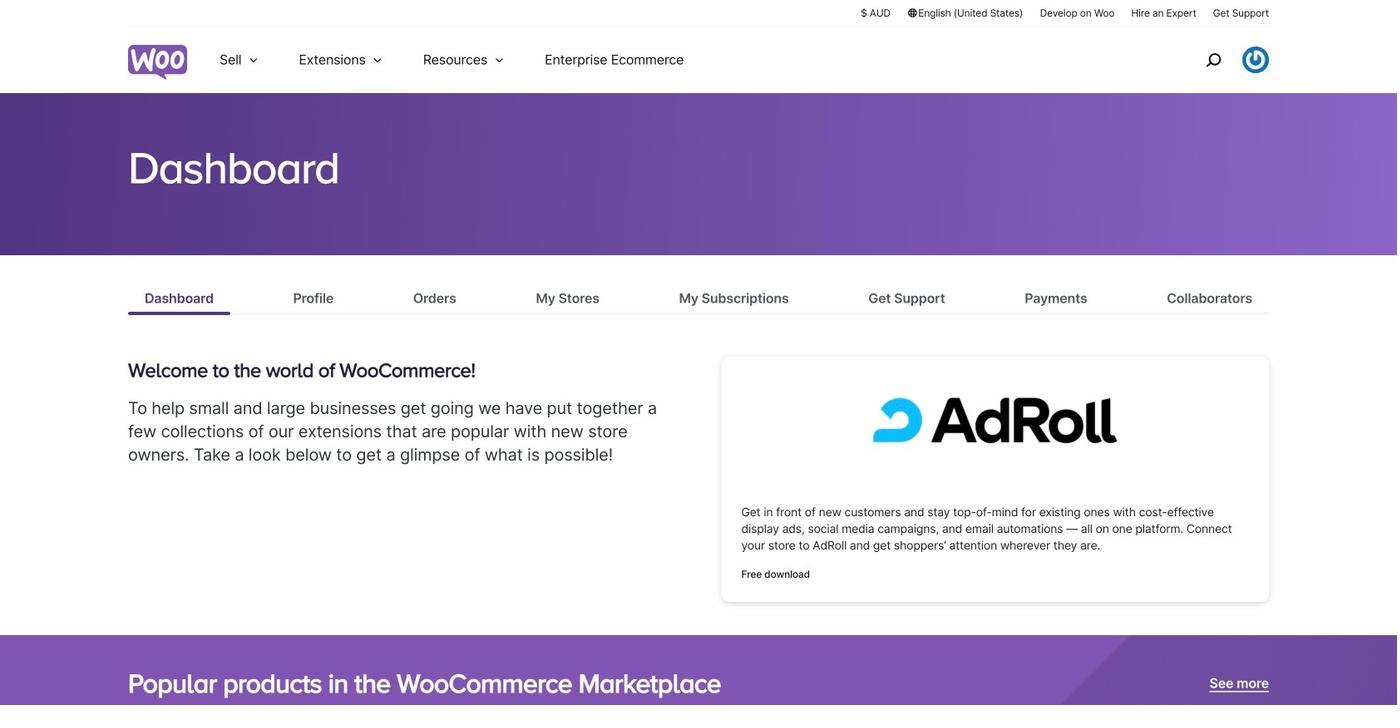Task type: vqa. For each thing, say whether or not it's contained in the screenshot.
Service navigation menu element
yes



Task type: describe. For each thing, give the bounding box(es) containing it.
search image
[[1201, 47, 1227, 73]]



Task type: locate. For each thing, give the bounding box(es) containing it.
service navigation menu element
[[1171, 33, 1270, 87]]

open account menu image
[[1243, 47, 1270, 73]]



